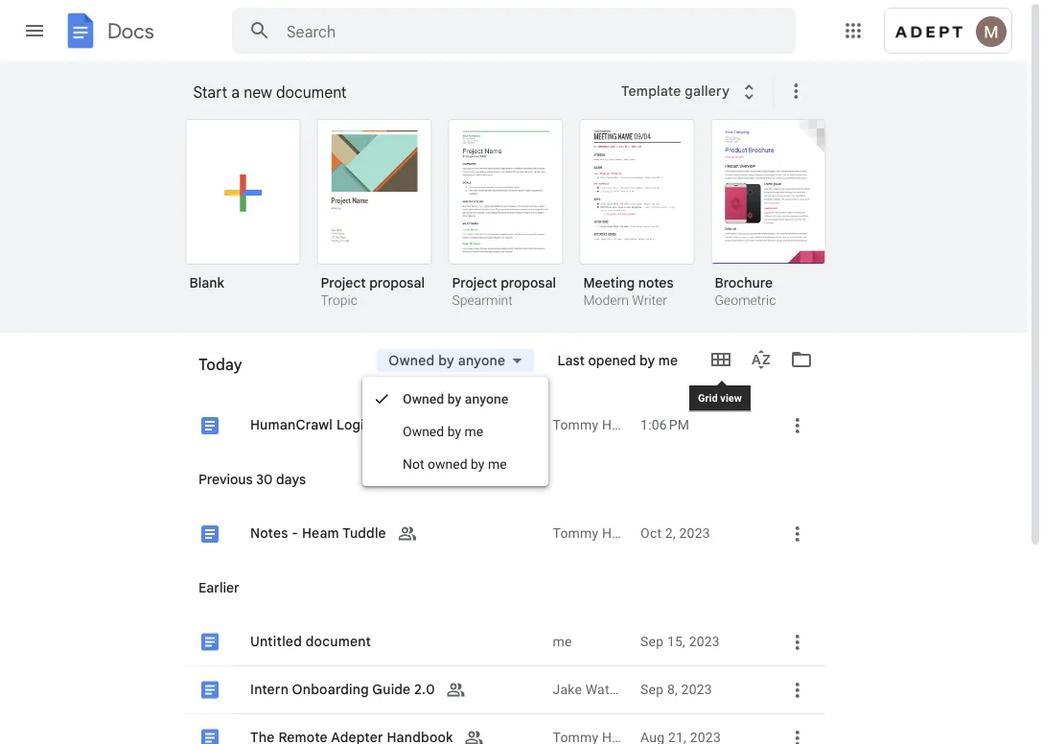 Task type: locate. For each thing, give the bounding box(es) containing it.
1 tommy from the top
[[553, 417, 599, 433]]

1 vertical spatial sep
[[641, 682, 664, 698]]

last opened by me oct 2, 2023 element
[[641, 524, 757, 543]]

1 vertical spatial hong
[[602, 526, 635, 541]]

tommy inside notes - heam tuddle "option"
[[553, 526, 599, 541]]

0 vertical spatial tommy
[[553, 417, 599, 433]]

writer
[[632, 292, 667, 308]]

hong
[[602, 417, 635, 433], [602, 526, 635, 541]]

owned by anyone button
[[376, 349, 535, 372]]

proposal inside project proposal spearmint
[[501, 274, 556, 291]]

me up jake
[[553, 634, 572, 650]]

1 horizontal spatial proposal
[[501, 274, 556, 291]]

1 vertical spatial owned by anyone
[[403, 391, 508, 407]]

None search field
[[232, 8, 796, 54]]

tommy left oct
[[553, 526, 599, 541]]

1 vertical spatial document
[[306, 633, 371, 650]]

15,
[[667, 634, 686, 650]]

notes
[[250, 525, 288, 542]]

by
[[439, 352, 455, 369], [640, 352, 655, 369], [664, 363, 680, 380], [448, 391, 462, 407], [447, 423, 461, 439], [471, 456, 485, 472]]

template
[[621, 83, 681, 99]]

1 owned by tommy hong element from the top
[[553, 416, 635, 435]]

meeting
[[584, 274, 635, 291]]

2 vertical spatial owned by tommy hong element
[[553, 728, 625, 744]]

owned
[[428, 456, 468, 472]]

last opened by me sep 15, 2023 element
[[641, 632, 757, 652]]

1 today from the top
[[199, 355, 242, 374]]

by inside popup button
[[439, 352, 455, 369]]

2023 right 15,
[[689, 634, 720, 650]]

0 vertical spatial 2023
[[679, 526, 710, 541]]

oct
[[641, 526, 662, 541]]

1 vertical spatial tommy
[[553, 526, 599, 541]]

owned by tommy hong element left the "1:06 pm"
[[553, 416, 635, 435]]

proposal for project proposal spearmint
[[501, 274, 556, 291]]

intern onboarding guide 2.0
[[250, 681, 435, 698]]

tommy left the "1:06 pm"
[[553, 417, 599, 433]]

notes - heam tuddle
[[250, 525, 386, 542]]

last
[[558, 352, 585, 369], [582, 363, 609, 380]]

today heading
[[183, 333, 347, 394]]

docs
[[107, 18, 154, 44]]

proposal inside project proposal tropic
[[369, 274, 425, 291]]

untitled
[[250, 633, 302, 650]]

me right owned
[[488, 456, 507, 472]]

proposal
[[369, 274, 425, 291], [501, 274, 556, 291]]

1 vertical spatial owned by tommy hong element
[[553, 524, 635, 543]]

1 project proposal option from the left
[[317, 119, 432, 311]]

owned by tommy hong element down owned by jake watembach element
[[553, 728, 625, 744]]

0 vertical spatial document
[[276, 82, 347, 102]]

2023 right 8,
[[681, 682, 712, 698]]

2 project from the left
[[452, 274, 497, 291]]

the remote adepter handbook google docs element
[[248, 728, 541, 744]]

1 proposal from the left
[[369, 274, 425, 291]]

sep
[[641, 634, 664, 650], [641, 682, 664, 698]]

hong left oct
[[602, 526, 635, 541]]

onboarding
[[292, 681, 369, 698]]

2023 inside last opened by me sep 8, 2023 element
[[681, 682, 712, 698]]

tommy inside humancrawl login reference doc option
[[553, 417, 599, 433]]

project for project proposal tropic
[[321, 274, 366, 291]]

opened
[[588, 352, 636, 369], [613, 363, 661, 380]]

brochure
[[715, 274, 773, 291]]

-
[[292, 525, 298, 542]]

2 tommy from the top
[[553, 526, 599, 541]]

menu
[[362, 377, 549, 486]]

hong inside humancrawl login reference doc option
[[602, 417, 635, 433]]

start a new document heading
[[193, 61, 609, 123]]

document right 'new'
[[276, 82, 347, 102]]

anyone up doc
[[465, 391, 508, 407]]

owned by tommy hong element for tommy hong 1:06 pm
[[553, 416, 635, 435]]

proposal for project proposal tropic
[[369, 274, 425, 291]]

2 owned by tommy hong element from the top
[[553, 524, 635, 543]]

blank
[[189, 274, 224, 291]]

2 sep from the top
[[641, 682, 664, 698]]

start
[[193, 82, 227, 102]]

document
[[276, 82, 347, 102], [306, 633, 371, 650]]

brochure geometric
[[715, 274, 776, 308]]

heam
[[302, 525, 339, 542]]

hong inside notes - heam tuddle "option"
[[602, 526, 635, 541]]

2 proposal from the left
[[501, 274, 556, 291]]

untitled document option
[[177, 619, 826, 744]]

today
[[199, 355, 242, 374], [199, 362, 237, 379]]

anyone
[[458, 352, 506, 369], [465, 391, 508, 407]]

previous 30 days
[[199, 471, 306, 488]]

last opened by me
[[558, 352, 678, 369], [582, 363, 703, 380]]

project proposal option
[[317, 119, 432, 311], [448, 119, 563, 311]]

1:06 pm
[[641, 417, 690, 433]]

tommy
[[553, 417, 599, 433], [553, 526, 599, 541]]

owned by anyone
[[389, 352, 506, 369], [403, 391, 508, 407]]

humancrawl login reference doc
[[250, 417, 471, 433]]

last up 'tommy hong 1:06 pm'
[[582, 363, 609, 380]]

hong left the "1:06 pm"
[[602, 417, 635, 433]]

owned by anyone inside popup button
[[389, 352, 506, 369]]

2023 right 2,
[[679, 526, 710, 541]]

2 today from the top
[[199, 362, 237, 379]]

1 horizontal spatial project
[[452, 274, 497, 291]]

intern onboarding guide 2.0 option
[[177, 666, 826, 744]]

sep left 8,
[[641, 682, 664, 698]]

1 vertical spatial 2023
[[689, 634, 720, 650]]

jake watembach
[[553, 682, 659, 698]]

0 vertical spatial owned by tommy hong element
[[553, 416, 635, 435]]

template gallery
[[621, 83, 730, 99]]

document up intern onboarding guide 2.0
[[306, 633, 371, 650]]

list box
[[186, 115, 847, 334]]

sep inside untitled document option
[[641, 634, 664, 650]]

2 vertical spatial 2023
[[681, 682, 712, 698]]

tommy hong 1:06 pm
[[553, 417, 690, 433]]

jake
[[553, 682, 582, 698]]

tommy for tommy hong oct 2, 2023
[[553, 526, 599, 541]]

sep 15, 2023
[[641, 634, 720, 650]]

hong for 1:06 pm
[[602, 417, 635, 433]]

0 vertical spatial owned by anyone
[[389, 352, 506, 369]]

2 hong from the top
[[602, 526, 635, 541]]

2023 for sep 15, 2023
[[689, 634, 720, 650]]

tuddle
[[342, 525, 386, 542]]

humancrawl
[[250, 417, 333, 433]]

notes - heam tuddle google docs element
[[248, 524, 541, 543]]

sep 8, 2023
[[641, 682, 712, 698]]

project up spearmint
[[452, 274, 497, 291]]

0 horizontal spatial proposal
[[369, 274, 425, 291]]

project for project proposal spearmint
[[452, 274, 497, 291]]

option
[[177, 714, 826, 744]]

1 sep from the top
[[641, 634, 664, 650]]

blank option
[[186, 119, 301, 305]]

project
[[321, 274, 366, 291], [452, 274, 497, 291]]

sep left 15,
[[641, 634, 664, 650]]

1 hong from the top
[[602, 417, 635, 433]]

0 vertical spatial sep
[[641, 634, 664, 650]]

docs link
[[61, 12, 154, 54]]

0 horizontal spatial project
[[321, 274, 366, 291]]

2023
[[679, 526, 710, 541], [689, 634, 720, 650], [681, 682, 712, 698]]

30
[[256, 471, 273, 488]]

owned inside popup button
[[389, 352, 435, 369]]

1 project from the left
[[321, 274, 366, 291]]

project inside project proposal spearmint
[[452, 274, 497, 291]]

sep inside intern onboarding guide 2.0 option
[[641, 682, 664, 698]]

Search bar text field
[[287, 22, 748, 41]]

owned by tommy hong element
[[553, 416, 635, 435], [553, 524, 635, 543], [553, 728, 625, 744]]

opened up 'tommy hong 1:06 pm'
[[613, 363, 661, 380]]

last opened by me up 'tommy hong 1:06 pm'
[[582, 363, 703, 380]]

search image
[[241, 12, 279, 50]]

2023 inside last opened by me sep 15, 2023 element
[[689, 634, 720, 650]]

owned
[[389, 352, 435, 369], [403, 391, 444, 407], [403, 423, 444, 439]]

geometric
[[715, 292, 776, 308]]

0 vertical spatial hong
[[602, 417, 635, 433]]

not owned by me
[[403, 456, 507, 472]]

1 vertical spatial owned
[[403, 391, 444, 407]]

anyone down spearmint
[[458, 352, 506, 369]]

me
[[659, 352, 678, 369], [683, 363, 703, 380], [465, 423, 484, 439], [488, 456, 507, 472], [553, 634, 572, 650]]

0 vertical spatial owned
[[389, 352, 435, 369]]

hong for oct
[[602, 526, 635, 541]]

1 horizontal spatial project proposal option
[[448, 119, 563, 311]]

owned by tommy hong element left oct
[[553, 524, 635, 543]]

not
[[403, 456, 424, 472]]

0 horizontal spatial project proposal option
[[317, 119, 432, 311]]

new
[[244, 82, 272, 102]]

0 vertical spatial anyone
[[458, 352, 506, 369]]

project inside project proposal tropic
[[321, 274, 366, 291]]

list box containing blank
[[186, 115, 847, 334]]

project up "tropic"
[[321, 274, 366, 291]]



Task type: describe. For each thing, give the bounding box(es) containing it.
8,
[[667, 682, 678, 698]]

spearmint
[[452, 292, 513, 308]]

intern onboarding guide 2.0 google docs element
[[248, 680, 541, 700]]

anyone inside popup button
[[458, 352, 506, 369]]

earlier list box
[[177, 619, 826, 744]]

sep for sep 15, 2023
[[641, 634, 664, 650]]

more actions. image
[[781, 80, 808, 103]]

tommy hong oct 2, 2023
[[553, 526, 710, 541]]

brochure option
[[711, 119, 826, 311]]

intern
[[250, 681, 289, 698]]

me up not owned by me on the bottom
[[465, 423, 484, 439]]

start a new document
[[193, 82, 347, 102]]

meeting notes modern writer
[[584, 274, 674, 308]]

last opened by me down the modern
[[558, 352, 678, 369]]

login
[[336, 417, 372, 433]]

template gallery button
[[609, 74, 773, 108]]

document inside option
[[306, 633, 371, 650]]

untitled document
[[250, 633, 371, 650]]

modern
[[584, 292, 629, 308]]

watembach
[[586, 682, 659, 698]]

project proposal spearmint
[[452, 274, 556, 308]]

doc
[[446, 417, 471, 433]]

2 vertical spatial owned
[[403, 423, 444, 439]]

owned by jake watembach element
[[553, 680, 659, 700]]

days
[[276, 471, 306, 488]]

2.0
[[414, 681, 435, 698]]

guide
[[372, 681, 411, 698]]

2 project proposal option from the left
[[448, 119, 563, 311]]

2,
[[665, 526, 676, 541]]

menu containing owned by anyone
[[362, 377, 549, 486]]

main menu image
[[23, 19, 46, 42]]

last down the modern
[[558, 352, 585, 369]]

earlier
[[199, 579, 239, 596]]

notes - heam tuddle option
[[177, 510, 826, 744]]

meeting notes option
[[580, 119, 695, 311]]

2023 inside notes - heam tuddle "option"
[[679, 526, 710, 541]]

sort options image
[[750, 375, 753, 392]]

3 owned by tommy hong element from the top
[[553, 728, 625, 744]]

me down writer
[[659, 352, 678, 369]]

last opened by me sep 8, 2023 element
[[641, 680, 757, 700]]

owned by tommy hong element for tommy hong oct 2, 2023
[[553, 524, 635, 543]]

me up last opened by me 1:06 pm element
[[683, 363, 703, 380]]

owned by anyone inside menu
[[403, 391, 508, 407]]

opened down the modern
[[588, 352, 636, 369]]

today inside today heading
[[199, 355, 242, 374]]

a
[[231, 82, 240, 102]]

last opened by me aug 21, 2023 element
[[641, 728, 757, 744]]

reference
[[376, 417, 442, 433]]

1 vertical spatial anyone
[[465, 391, 508, 407]]

project proposal tropic
[[321, 274, 425, 308]]

owned by me element
[[553, 632, 625, 652]]

humancrawl login reference doc option
[[177, 402, 826, 744]]

previous
[[199, 471, 253, 488]]

me inside option
[[553, 634, 572, 650]]

gallery
[[685, 83, 730, 99]]

tommy for tommy hong 1:06 pm
[[553, 417, 599, 433]]

owned by me
[[403, 423, 484, 439]]

tropic
[[321, 292, 358, 308]]

notes
[[638, 274, 674, 291]]

document inside heading
[[276, 82, 347, 102]]

last opened by me 1:06 pm element
[[641, 416, 757, 435]]

2023 for sep 8, 2023
[[681, 682, 712, 698]]

sep for sep 8, 2023
[[641, 682, 664, 698]]



Task type: vqa. For each thing, say whether or not it's contained in the screenshot.


